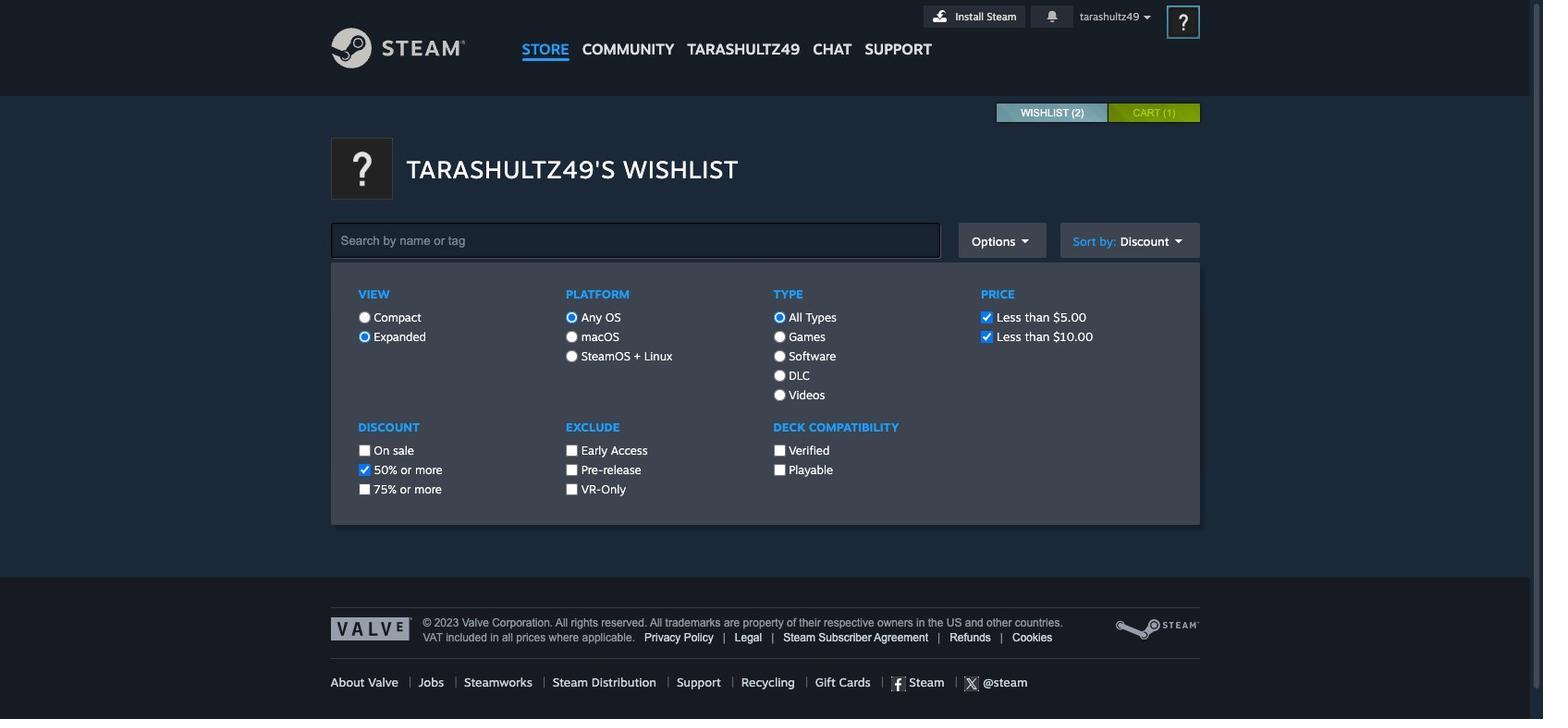 Task type: locate. For each thing, give the bounding box(es) containing it.
0 horizontal spatial )
[[1081, 107, 1084, 118]]

expanded
[[370, 330, 426, 344]]

price
[[981, 287, 1015, 302]]

( for 1
[[1164, 107, 1167, 118]]

1 horizontal spatial $10.00
[[1054, 329, 1094, 344]]

than up less than $10.00
[[1025, 310, 1050, 325]]

less left platform
[[528, 283, 552, 298]]

1 valve software image from the left
[[331, 618, 412, 641]]

prices
[[516, 632, 546, 645]]

| left jobs
[[409, 675, 412, 690]]

cookies link
[[1013, 632, 1053, 645]]

person
[[772, 444, 804, 457]]

software
[[786, 350, 836, 364]]

on
[[374, 444, 390, 458]]

valve right about
[[368, 675, 398, 690]]

0 horizontal spatial in
[[490, 632, 499, 645]]

+
[[634, 350, 641, 364]]

and
[[965, 617, 984, 630]]

2 ( from the left
[[1164, 107, 1167, 118]]

0 vertical spatial $10.00
[[584, 283, 624, 298]]

discount:
[[657, 283, 709, 298]]

0 horizontal spatial valve software image
[[331, 618, 412, 641]]

0 horizontal spatial (
[[1072, 107, 1075, 118]]

2 vertical spatial or
[[400, 483, 411, 497]]

50% up 75%
[[374, 463, 397, 477]]

0 horizontal spatial $10.00
[[584, 283, 624, 298]]

2 vertical spatial more
[[415, 483, 442, 497]]

are
[[724, 617, 740, 630]]

$5.00 right view
[[428, 283, 461, 298]]

valve
[[462, 617, 489, 630], [368, 675, 398, 690]]

steamos + linux
[[578, 350, 673, 364]]

0 horizontal spatial tarashultz49
[[688, 40, 800, 58]]

cookies
[[1013, 632, 1053, 645]]

discount
[[1121, 234, 1170, 248], [358, 420, 420, 435]]

( right cart
[[1164, 107, 1167, 118]]

None checkbox
[[981, 331, 993, 343], [358, 445, 370, 457], [566, 445, 578, 457], [774, 445, 786, 457], [358, 464, 370, 476], [566, 464, 578, 476], [774, 464, 786, 476], [566, 484, 578, 496], [981, 331, 993, 343], [358, 445, 370, 457], [566, 445, 578, 457], [774, 445, 786, 457], [358, 464, 370, 476], [566, 464, 578, 476], [774, 464, 786, 476], [566, 484, 578, 496]]

$10.00 down the less than $5.00
[[1054, 329, 1094, 344]]

$10.00 up any os
[[584, 283, 624, 298]]

discount up on sale
[[358, 420, 420, 435]]

0 horizontal spatial $5.00
[[428, 283, 461, 298]]

chat link
[[807, 0, 859, 63]]

store
[[522, 40, 570, 58]]

about
[[331, 675, 365, 690]]

1 vertical spatial valve
[[368, 675, 398, 690]]

( right wishlist
[[1072, 107, 1075, 118]]

videos
[[786, 388, 825, 402]]

vat
[[423, 632, 443, 645]]

or for 50% or more
[[401, 463, 412, 477]]

0 vertical spatial 50%
[[713, 283, 737, 298]]

0 horizontal spatial all
[[556, 617, 568, 630]]

0 horizontal spatial price:
[[337, 283, 367, 298]]

other
[[987, 617, 1012, 630]]

price: for price: less than $5.00
[[337, 283, 367, 298]]

wishlist
[[624, 154, 739, 184]]

steam down of
[[784, 632, 816, 645]]

in left the all
[[490, 632, 499, 645]]

1 horizontal spatial )
[[1173, 107, 1176, 118]]

| left the gift
[[806, 675, 809, 690]]

discount right by: at the top of page
[[1121, 234, 1170, 248]]

1 vertical spatial or
[[401, 463, 412, 477]]

than up the compact
[[399, 283, 424, 298]]

all up where at the left bottom of the page
[[556, 617, 568, 630]]

more
[[756, 283, 784, 298], [415, 463, 443, 477], [415, 483, 442, 497]]

5
[[693, 328, 706, 353]]

$10.00
[[584, 283, 624, 298], [1054, 329, 1094, 344]]

None checkbox
[[981, 312, 993, 324], [358, 484, 370, 496], [981, 312, 993, 324], [358, 484, 370, 496]]

community link
[[576, 0, 681, 67]]

vr-only
[[578, 483, 626, 497]]

by:
[[1100, 234, 1117, 248]]

1 ( from the left
[[1072, 107, 1075, 118]]

0 horizontal spatial discount
[[358, 420, 420, 435]]

valve up included
[[462, 617, 489, 630]]

None radio
[[358, 312, 370, 324], [566, 312, 578, 324], [358, 331, 370, 343], [774, 351, 786, 363], [774, 370, 786, 382], [774, 389, 786, 401], [358, 312, 370, 324], [566, 312, 578, 324], [358, 331, 370, 343], [774, 351, 786, 363], [774, 370, 786, 382], [774, 389, 786, 401]]

support
[[865, 40, 932, 58]]

of
[[787, 617, 796, 630]]

tarashultz49's wishlist
[[407, 154, 739, 184]]

2 valve software image from the left
[[1115, 618, 1200, 642]]

1 horizontal spatial tarashultz49
[[1080, 10, 1140, 23]]

tarashultz49's
[[407, 154, 616, 184]]

1 vertical spatial $10.00
[[1054, 329, 1094, 344]]

all types
[[786, 311, 837, 325]]

gears 5 link
[[633, 327, 1185, 355]]

©
[[423, 617, 431, 630]]

None radio
[[774, 312, 786, 324], [566, 331, 578, 343], [774, 331, 786, 343], [566, 351, 578, 363], [774, 312, 786, 324], [566, 331, 578, 343], [774, 331, 786, 343], [566, 351, 578, 363]]

less down the less than $5.00
[[997, 329, 1022, 344]]

reserved.
[[601, 617, 648, 630]]

steamworks
[[464, 675, 533, 690]]

rights
[[571, 617, 598, 630]]

recycling link
[[742, 675, 795, 690]]

all up privacy on the left of the page
[[650, 617, 662, 630]]

cards
[[839, 675, 871, 690]]

or down 50% or more
[[400, 483, 411, 497]]

) right cart
[[1173, 107, 1176, 118]]

1 horizontal spatial price:
[[494, 283, 524, 298]]

2 price: from the left
[[494, 283, 524, 298]]

2
[[1075, 107, 1081, 118]]

50% right discount: on the top of the page
[[713, 283, 737, 298]]

deck compatibility
[[774, 420, 899, 435]]

1 horizontal spatial (
[[1164, 107, 1167, 118]]

steam
[[987, 10, 1017, 23], [784, 632, 816, 645], [553, 675, 588, 690], [906, 675, 945, 690]]

50%
[[713, 283, 737, 298], [374, 463, 397, 477]]

or up 75% or more
[[401, 463, 412, 477]]

1 horizontal spatial 50%
[[713, 283, 737, 298]]

75%
[[374, 483, 397, 497]]

less than $5.00
[[997, 310, 1087, 325]]

) for 2
[[1081, 107, 1084, 118]]

1 horizontal spatial discount
[[1121, 234, 1170, 248]]

valve software image
[[331, 618, 412, 641], [1115, 618, 1200, 642]]

0 vertical spatial valve
[[462, 617, 489, 630]]

steamos
[[582, 350, 631, 364]]

1 horizontal spatial valve software image
[[1115, 618, 1200, 642]]

owners
[[878, 617, 914, 630]]

chat
[[813, 40, 852, 58]]

0 vertical spatial in
[[917, 617, 925, 630]]

steam down 'agreement'
[[906, 675, 945, 690]]

multiplayer
[[857, 444, 909, 457]]

playable
[[786, 463, 833, 477]]

all up games
[[789, 311, 803, 325]]

distribution
[[592, 675, 657, 690]]

) right wishlist
[[1081, 107, 1084, 118]]

1 vertical spatial more
[[415, 463, 443, 477]]

privacy policy link
[[645, 632, 714, 645]]

1 vertical spatial $5.00
[[1054, 310, 1087, 325]]

1 ) from the left
[[1081, 107, 1084, 118]]

store link
[[516, 0, 576, 67]]

$5.00 up less than $10.00
[[1054, 310, 1087, 325]]

trademarks
[[666, 617, 721, 630]]

deck
[[774, 420, 806, 435]]

0 horizontal spatial 50%
[[374, 463, 397, 477]]

)
[[1081, 107, 1084, 118], [1173, 107, 1176, 118]]

1 horizontal spatial valve
[[462, 617, 489, 630]]

than
[[399, 283, 424, 298], [556, 283, 581, 298], [1025, 310, 1050, 325], [1025, 329, 1050, 344]]

in left the
[[917, 617, 925, 630]]

more for 75% or more
[[415, 483, 442, 497]]

pre-
[[582, 463, 603, 477]]

$5.00
[[428, 283, 461, 298], [1054, 310, 1087, 325]]

1 horizontal spatial in
[[917, 617, 925, 630]]

than up any os
[[556, 283, 581, 298]]

75% or more
[[370, 483, 442, 497]]

tarashultz49
[[1080, 10, 1140, 23], [688, 40, 800, 58]]

all
[[789, 311, 803, 325], [556, 617, 568, 630], [650, 617, 662, 630]]

0 vertical spatial discount
[[1121, 234, 1170, 248]]

macos
[[578, 330, 620, 344]]

type
[[774, 287, 804, 302]]

1 price: from the left
[[337, 283, 367, 298]]

Search by name or tag text field
[[331, 223, 941, 258]]

or left type
[[741, 283, 752, 298]]

2 ) from the left
[[1173, 107, 1176, 118]]



Task type: vqa. For each thing, say whether or not it's contained in the screenshot.
1st ( from the left
yes



Task type: describe. For each thing, give the bounding box(es) containing it.
install steam
[[956, 10, 1017, 23]]

steamworks link
[[464, 675, 533, 690]]

valve inside © 2023 valve corporation.  all rights reserved.  all trademarks are property of their respective owners in the us and other countries. vat included in all prices where applicable. privacy policy | legal | steam subscriber agreement | refunds | cookies
[[462, 617, 489, 630]]

2023
[[434, 617, 459, 630]]

respective
[[824, 617, 875, 630]]

| right cards
[[881, 675, 884, 690]]

less than $10.00
[[997, 329, 1094, 344]]

sep
[[763, 385, 780, 398]]

third-person shooter
[[744, 444, 843, 457]]

where
[[549, 632, 579, 645]]

dlc
[[786, 369, 810, 383]]

| down are
[[723, 632, 726, 645]]

privacy
[[645, 632, 681, 645]]

release
[[603, 463, 642, 477]]

steam down where at the left bottom of the page
[[553, 675, 588, 690]]

0 vertical spatial more
[[756, 283, 784, 298]]

more for 50% or more
[[415, 463, 443, 477]]

mostly positive sep 9, 2019
[[763, 370, 847, 398]]

1 vertical spatial 50%
[[374, 463, 397, 477]]

| right steamworks
[[543, 675, 546, 690]]

50% or more
[[370, 463, 443, 477]]

sale
[[393, 444, 414, 458]]

community
[[582, 40, 675, 58]]

policy
[[684, 632, 714, 645]]

refunds
[[950, 632, 991, 645]]

any
[[582, 311, 602, 325]]

jobs link
[[419, 675, 444, 690]]

1
[[1167, 107, 1173, 118]]

price: less than $10.00
[[494, 283, 624, 298]]

0 vertical spatial $5.00
[[428, 283, 461, 298]]

1 vertical spatial discount
[[358, 420, 420, 435]]

install
[[956, 10, 984, 23]]

( for 2
[[1072, 107, 1075, 118]]

1 vertical spatial tarashultz49
[[688, 40, 800, 58]]

options
[[972, 234, 1016, 248]]

access
[[611, 444, 648, 458]]

price: for price: less than $10.00
[[494, 283, 524, 298]]

steam subscriber agreement link
[[784, 632, 929, 645]]

2019
[[795, 385, 819, 398]]

1 horizontal spatial $5.00
[[1054, 310, 1087, 325]]

| right jobs
[[455, 675, 457, 690]]

view
[[358, 287, 390, 302]]

discount:  50% or more
[[657, 283, 784, 298]]

cart         ( 1 )
[[1133, 107, 1176, 118]]

agreement
[[874, 632, 929, 645]]

included
[[446, 632, 487, 645]]

positive
[[805, 370, 847, 383]]

platform
[[566, 287, 630, 302]]

) for 1
[[1173, 107, 1176, 118]]

third-
[[744, 444, 772, 457]]

steam right 'install' at the right of the page
[[987, 10, 1017, 23]]

recycling
[[742, 675, 795, 690]]

support
[[677, 675, 721, 690]]

| down the property
[[772, 632, 774, 645]]

compatibility
[[809, 420, 899, 435]]

@steam
[[980, 675, 1028, 690]]

compact
[[370, 311, 422, 325]]

types
[[806, 311, 837, 325]]

| right support link
[[732, 675, 735, 690]]

price: less than $5.00
[[337, 283, 461, 298]]

wishlist                 ( 2 )
[[1021, 107, 1084, 118]]

0 vertical spatial or
[[741, 283, 752, 298]]

1 horizontal spatial all
[[650, 617, 662, 630]]

support link
[[859, 0, 939, 63]]

© 2023 valve corporation.  all rights reserved.  all trademarks are property of their respective owners in the us and other countries. vat included in all prices where applicable. privacy policy | legal | steam subscriber agreement | refunds | cookies
[[423, 617, 1064, 645]]

property
[[743, 617, 784, 630]]

1 vertical spatial in
[[490, 632, 499, 645]]

early
[[582, 444, 608, 458]]

jobs
[[419, 675, 444, 690]]

or for 75% or more
[[400, 483, 411, 497]]

gift cards link
[[816, 675, 871, 690]]

support link
[[677, 675, 721, 690]]

verified
[[786, 444, 830, 458]]

about valve link
[[331, 675, 398, 690]]

the
[[928, 617, 944, 630]]

games
[[786, 330, 826, 344]]

less down price
[[997, 310, 1022, 325]]

tarashultz49 link
[[681, 0, 807, 67]]

| down refunds
[[945, 675, 965, 690]]

exclude
[[566, 420, 620, 435]]

| down the
[[938, 632, 941, 645]]

their
[[799, 617, 821, 630]]

gears 5
[[633, 328, 706, 353]]

sort
[[1073, 234, 1097, 248]]

early access
[[578, 444, 648, 458]]

| left support link
[[667, 675, 670, 690]]

0 vertical spatial tarashultz49
[[1080, 10, 1140, 23]]

any os
[[578, 311, 621, 325]]

0 horizontal spatial valve
[[368, 675, 398, 690]]

| down 'other'
[[1001, 632, 1004, 645]]

about valve | jobs | steamworks | steam distribution | support | recycling | gift cards |
[[331, 675, 891, 690]]

wishlist
[[1021, 107, 1069, 118]]

corporation.
[[492, 617, 553, 630]]

vr-
[[582, 483, 601, 497]]

@steam link
[[965, 675, 1028, 692]]

than down the less than $5.00
[[1025, 329, 1050, 344]]

steam inside © 2023 valve corporation.  all rights reserved.  all trademarks are property of their respective owners in the us and other countries. vat included in all prices where applicable. privacy policy | legal | steam subscriber agreement | refunds | cookies
[[784, 632, 816, 645]]

steam link
[[891, 675, 945, 692]]

steam distribution link
[[553, 675, 657, 690]]

2 horizontal spatial all
[[789, 311, 803, 325]]

less up the compact
[[371, 283, 395, 298]]

applicable.
[[582, 632, 635, 645]]

subscriber
[[819, 632, 872, 645]]

legal
[[735, 632, 762, 645]]

all
[[502, 632, 513, 645]]



